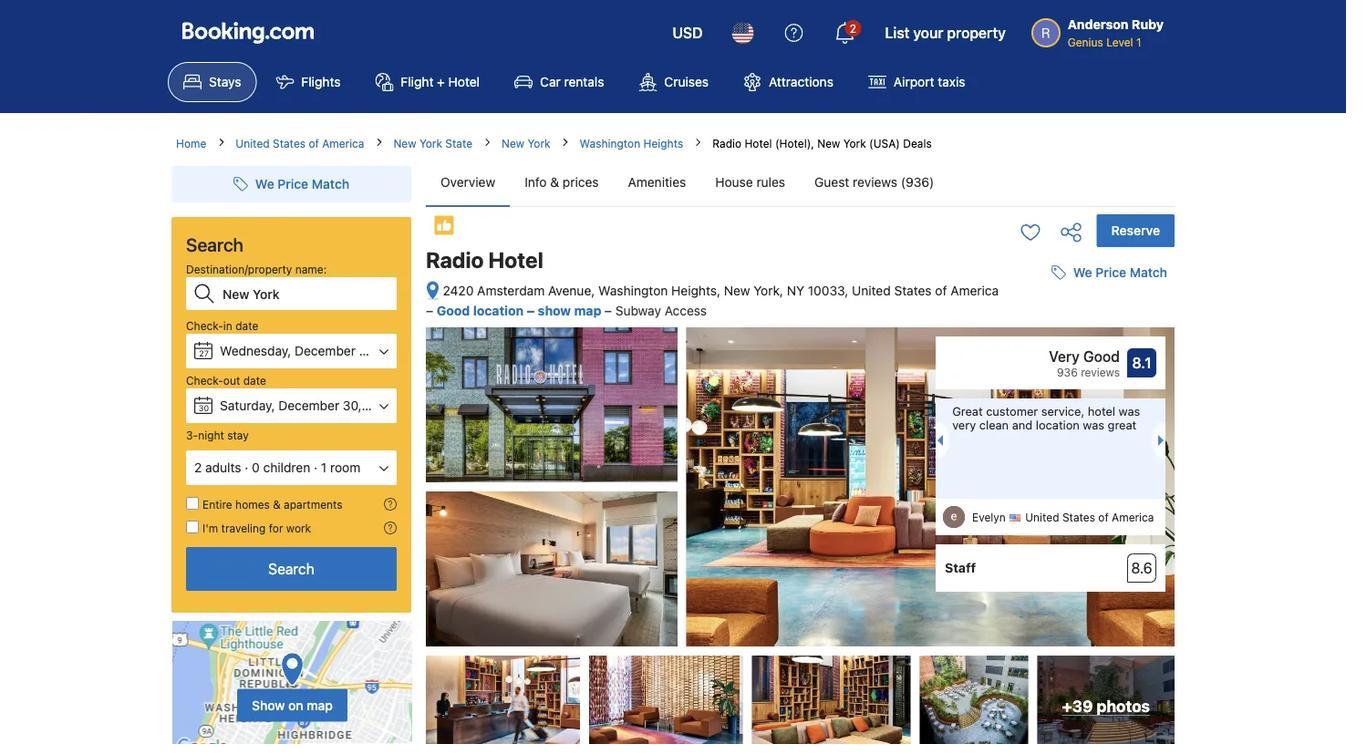 Task type: describe. For each thing, give the bounding box(es) containing it.
we price match for the bottommost we price match dropdown button
[[1073, 265, 1168, 280]]

staff
[[945, 561, 976, 576]]

0 vertical spatial united states of america
[[236, 137, 364, 150]]

great
[[952, 404, 983, 418]]

show
[[252, 698, 285, 713]]

good location – show map button
[[437, 303, 605, 318]]

0 vertical spatial search
[[186, 234, 244, 255]]

2 adults · 0 children · 1 room button
[[186, 451, 397, 485]]

december for wednesday,
[[295, 343, 356, 358]]

30,
[[343, 398, 362, 413]]

check- for out
[[186, 374, 223, 387]]

search inside search button
[[268, 561, 314, 578]]

december for saturday,
[[278, 398, 339, 413]]

united states of america link
[[236, 135, 364, 151]]

hotel for radio hotel (hotel), new york (usa) deals
[[745, 137, 772, 150]]

search button
[[186, 547, 397, 591]]

house rules link
[[701, 159, 800, 206]]

overview
[[441, 175, 496, 190]]

1 vertical spatial we
[[1073, 265, 1092, 280]]

+39 photos
[[1062, 697, 1150, 715]]

wednesday,
[[220, 343, 291, 358]]

new york
[[502, 137, 551, 150]]

previous image
[[932, 435, 943, 446]]

of inside 2420 amsterdam avenue, washington heights, new york, ny 10033, united states of america – good location – show map – subway access
[[935, 283, 947, 298]]

new inside 'link'
[[502, 137, 525, 150]]

level
[[1107, 36, 1134, 48]]

photos
[[1097, 697, 1150, 715]]

ny
[[787, 283, 805, 298]]

washington heights link
[[580, 135, 683, 151]]

destination/property
[[186, 263, 292, 275]]

i'm traveling for work
[[203, 522, 311, 535]]

deals
[[903, 137, 932, 150]]

room
[[330, 460, 361, 475]]

0 vertical spatial washington
[[580, 137, 641, 150]]

home
[[176, 137, 206, 150]]

2 for 2
[[850, 22, 857, 35]]

great
[[1108, 418, 1137, 432]]

very
[[1049, 348, 1080, 365]]

(936)
[[901, 175, 934, 190]]

anderson
[[1068, 17, 1129, 32]]

amenities link
[[613, 159, 701, 206]]

& inside search section
[[273, 498, 281, 511]]

3 york from the left
[[843, 137, 866, 150]]

scored 8.6 element
[[1127, 554, 1157, 583]]

2 – from the left
[[527, 303, 535, 318]]

+
[[437, 74, 445, 89]]

usd
[[673, 24, 703, 42]]

8.6
[[1132, 560, 1153, 577]]

10033,
[[808, 283, 849, 298]]

very good 936 reviews
[[1049, 348, 1120, 379]]

adults
[[205, 460, 241, 475]]

0 vertical spatial states
[[273, 137, 306, 150]]

1 horizontal spatial was
[[1119, 404, 1140, 418]]

1 · from the left
[[245, 460, 248, 475]]

+39
[[1062, 697, 1093, 715]]

washington inside 2420 amsterdam avenue, washington heights, new york, ny 10033, united states of america – good location – show map – subway access
[[598, 283, 668, 298]]

flights
[[301, 74, 341, 89]]

search section
[[164, 151, 419, 744]]

price for we price match dropdown button within search section
[[278, 177, 308, 192]]

great customer service, hotel was very clean and location was great
[[952, 404, 1140, 432]]

children
[[263, 460, 310, 475]]

your
[[913, 24, 944, 42]]

2 horizontal spatial america
[[1112, 511, 1154, 524]]

2 vertical spatial of
[[1099, 511, 1109, 524]]

3-night stay
[[186, 429, 249, 441]]

show on map
[[252, 698, 333, 713]]

2 vertical spatial united
[[1025, 511, 1060, 524]]

0 horizontal spatial was
[[1083, 418, 1105, 432]]

amenities
[[628, 175, 686, 190]]

location inside 2420 amsterdam avenue, washington heights, new york, ny 10033, united states of america – good location – show map – subway access
[[473, 303, 524, 318]]

booking.com image
[[182, 22, 314, 44]]

house
[[715, 175, 753, 190]]

2 adults · 0 children · 1 room
[[194, 460, 361, 475]]

check- for in
[[186, 319, 223, 332]]

0 horizontal spatial hotel
[[448, 74, 480, 89]]

car
[[540, 74, 561, 89]]

date for check-in date
[[236, 319, 258, 332]]

york for new york
[[528, 137, 551, 150]]

2420 amsterdam avenue, washington heights, new york, ny 10033, united states of america – good location – show map – subway access
[[426, 283, 999, 318]]

2 horizontal spatial states
[[1063, 511, 1095, 524]]

apartments
[[284, 498, 343, 511]]

show
[[538, 303, 571, 318]]

evelyn
[[972, 511, 1006, 524]]

1 horizontal spatial &
[[550, 175, 559, 190]]

1 vertical spatial united states of america
[[1025, 511, 1154, 524]]

info & prices link
[[510, 159, 613, 206]]

hotel
[[1088, 404, 1116, 418]]

2023 for wednesday, december 27, 2023
[[380, 343, 411, 358]]

usd button
[[662, 11, 714, 55]]

genius
[[1068, 36, 1104, 48]]

reserve button
[[1097, 214, 1175, 247]]

your account menu anderson ruby genius level 1 element
[[1031, 8, 1171, 50]]

traveling
[[221, 522, 266, 535]]

on
[[288, 698, 303, 713]]

washington heights
[[580, 137, 683, 150]]

york for new york state
[[420, 137, 442, 150]]

stays link
[[168, 62, 257, 102]]

radio hotel (hotel), new york (usa) deals link
[[713, 137, 932, 150]]

new inside 2420 amsterdam avenue, washington heights, new york, ny 10033, united states of america – good location – show map – subway access
[[724, 283, 750, 298]]

27
[[199, 348, 209, 358]]

3-
[[186, 429, 198, 441]]

8.1
[[1132, 355, 1152, 372]]

we price match for we price match dropdown button within search section
[[255, 177, 349, 192]]

radio for radio hotel (hotel), new york (usa) deals
[[713, 137, 742, 150]]

prices
[[563, 175, 599, 190]]

house rules
[[715, 175, 785, 190]]

attractions link
[[728, 62, 849, 102]]

for
[[269, 522, 283, 535]]

3 – from the left
[[605, 303, 612, 318]]

price for the bottommost we price match dropdown button
[[1096, 265, 1127, 280]]

radio hotel (hotel), new york (usa) deals
[[713, 137, 932, 150]]

new york link
[[502, 135, 551, 151]]

check-in date
[[186, 319, 258, 332]]

saturday, december 30, 2023
[[220, 398, 396, 413]]

entire
[[203, 498, 232, 511]]

home link
[[176, 135, 206, 151]]

location inside great customer service, hotel was very clean and location was great
[[1036, 418, 1080, 432]]

rated very good element
[[945, 346, 1120, 368]]

next image
[[1158, 435, 1169, 446]]

scored 8.1 element
[[1127, 349, 1157, 378]]

airport
[[894, 74, 935, 89]]

0 horizontal spatial of
[[309, 137, 319, 150]]



Task type: vqa. For each thing, say whether or not it's contained in the screenshot.
things within Port Douglas 33 Things To Do
no



Task type: locate. For each thing, give the bounding box(es) containing it.
we price match button down united states of america link
[[226, 168, 357, 201]]

2 horizontal spatial united
[[1025, 511, 1060, 524]]

0 horizontal spatial we price match
[[255, 177, 349, 192]]

customer
[[986, 404, 1038, 418]]

1 horizontal spatial united
[[852, 283, 891, 298]]

1 horizontal spatial location
[[1036, 418, 1080, 432]]

york,
[[754, 283, 784, 298]]

1 left "room"
[[321, 460, 327, 475]]

1 vertical spatial price
[[1096, 265, 1127, 280]]

location
[[473, 303, 524, 318], [1036, 418, 1080, 432]]

match down united states of america link
[[312, 177, 349, 192]]

2 · from the left
[[314, 460, 318, 475]]

york left the state
[[420, 137, 442, 150]]

hotel left (hotel),
[[745, 137, 772, 150]]

1 vertical spatial america
[[951, 283, 999, 298]]

very
[[952, 418, 976, 432]]

1 horizontal spatial reviews
[[1081, 366, 1120, 379]]

york
[[420, 137, 442, 150], [528, 137, 551, 150], [843, 137, 866, 150]]

1 inside 2 adults · 0 children · 1 room button
[[321, 460, 327, 475]]

reviews inside the very good 936 reviews
[[1081, 366, 1120, 379]]

1 vertical spatial 1
[[321, 460, 327, 475]]

1
[[1137, 36, 1142, 48], [321, 460, 327, 475]]

if you select this option, we'll show you popular business travel features like breakfast, wifi and free parking. image
[[384, 522, 397, 535]]

0 horizontal spatial search
[[186, 234, 244, 255]]

2023 for saturday, december 30, 2023
[[365, 398, 396, 413]]

2 horizontal spatial york
[[843, 137, 866, 150]]

radio up house
[[713, 137, 742, 150]]

0 vertical spatial reviews
[[853, 175, 898, 190]]

2 left adults at the left
[[194, 460, 202, 475]]

2420
[[443, 283, 474, 298]]

0 vertical spatial 1
[[1137, 36, 1142, 48]]

check- down 27
[[186, 374, 223, 387]]

0 horizontal spatial 1
[[321, 460, 327, 475]]

0 horizontal spatial good
[[437, 303, 470, 318]]

0 horizontal spatial &
[[273, 498, 281, 511]]

1 horizontal spatial we price match button
[[1044, 256, 1175, 289]]

1 vertical spatial radio
[[426, 247, 484, 273]]

radio hotel
[[426, 247, 543, 273]]

price inside search section
[[278, 177, 308, 192]]

washington up subway
[[598, 283, 668, 298]]

united states of america down flights link
[[236, 137, 364, 150]]

0 vertical spatial of
[[309, 137, 319, 150]]

0 vertical spatial 2023
[[380, 343, 411, 358]]

– down click to open map view image
[[426, 303, 433, 318]]

0 vertical spatial match
[[312, 177, 349, 192]]

0 vertical spatial hotel
[[448, 74, 480, 89]]

2 horizontal spatial hotel
[[745, 137, 772, 150]]

1 horizontal spatial 1
[[1137, 36, 1142, 48]]

0 vertical spatial &
[[550, 175, 559, 190]]

27,
[[359, 343, 376, 358]]

states right 10033,
[[894, 283, 932, 298]]

(usa)
[[869, 137, 900, 150]]

1 horizontal spatial york
[[528, 137, 551, 150]]

america down the flights
[[322, 137, 364, 150]]

radio
[[713, 137, 742, 150], [426, 247, 484, 273]]

united states of america up 8.6
[[1025, 511, 1154, 524]]

map inside search section
[[307, 698, 333, 713]]

1 inside anderson ruby genius level 1
[[1137, 36, 1142, 48]]

2 inside dropdown button
[[850, 22, 857, 35]]

2 inside button
[[194, 460, 202, 475]]

flights link
[[260, 62, 356, 102]]

good right very
[[1084, 348, 1120, 365]]

0 vertical spatial radio
[[713, 137, 742, 150]]

(hotel),
[[775, 137, 814, 150]]

united inside united states of america link
[[236, 137, 270, 150]]

cruises
[[664, 74, 709, 89]]

0 horizontal spatial america
[[322, 137, 364, 150]]

0 vertical spatial location
[[473, 303, 524, 318]]

1 vertical spatial match
[[1130, 265, 1168, 280]]

0 vertical spatial december
[[295, 343, 356, 358]]

states down flights link
[[273, 137, 306, 150]]

valign  initial image
[[433, 214, 455, 236]]

1 vertical spatial search
[[268, 561, 314, 578]]

guest
[[815, 175, 850, 190]]

0 vertical spatial date
[[236, 319, 258, 332]]

york up info
[[528, 137, 551, 150]]

wednesday, december 27, 2023
[[220, 343, 411, 358]]

1 vertical spatial &
[[273, 498, 281, 511]]

info
[[525, 175, 547, 190]]

airport taxis link
[[853, 62, 981, 102]]

work
[[286, 522, 311, 535]]

936
[[1057, 366, 1078, 379]]

1 vertical spatial washington
[[598, 283, 668, 298]]

1 horizontal spatial price
[[1096, 265, 1127, 280]]

homes
[[235, 498, 270, 511]]

radio up 2420
[[426, 247, 484, 273]]

1 vertical spatial 2023
[[365, 398, 396, 413]]

date right the out
[[243, 374, 266, 387]]

airport taxis
[[894, 74, 966, 89]]

1 vertical spatial hotel
[[745, 137, 772, 150]]

1 vertical spatial states
[[894, 283, 932, 298]]

Where are you going? field
[[215, 277, 397, 310]]

1 horizontal spatial we
[[1073, 265, 1092, 280]]

december
[[295, 343, 356, 358], [278, 398, 339, 413]]

location down amsterdam
[[473, 303, 524, 318]]

new york state
[[394, 137, 473, 150]]

good inside 2420 amsterdam avenue, washington heights, new york, ny 10033, united states of america – good location – show map – subway access
[[437, 303, 470, 318]]

was down hotel
[[1083, 418, 1105, 432]]

i'm
[[203, 522, 218, 535]]

– left subway
[[605, 303, 612, 318]]

1 vertical spatial location
[[1036, 418, 1080, 432]]

anderson ruby genius level 1
[[1068, 17, 1164, 48]]

was up great
[[1119, 404, 1140, 418]]

0 horizontal spatial ·
[[245, 460, 248, 475]]

check-
[[186, 319, 223, 332], [186, 374, 223, 387]]

reviews down (usa)
[[853, 175, 898, 190]]

america inside 2420 amsterdam avenue, washington heights, new york, ny 10033, united states of america – good location – show map – subway access
[[951, 283, 999, 298]]

we inside search section
[[255, 177, 274, 192]]

2023
[[380, 343, 411, 358], [365, 398, 396, 413]]

we price match down reserve button
[[1073, 265, 1168, 280]]

1 horizontal spatial of
[[935, 283, 947, 298]]

1 horizontal spatial ·
[[314, 460, 318, 475]]

destination/property name:
[[186, 263, 327, 275]]

1 check- from the top
[[186, 319, 223, 332]]

we price match button inside search section
[[226, 168, 357, 201]]

0 vertical spatial 2
[[850, 22, 857, 35]]

1 vertical spatial map
[[307, 698, 333, 713]]

1 right the level
[[1137, 36, 1142, 48]]

1 horizontal spatial map
[[574, 303, 602, 318]]

location down service,
[[1036, 418, 1080, 432]]

in
[[223, 319, 232, 332]]

check-out date
[[186, 374, 266, 387]]

0 vertical spatial check-
[[186, 319, 223, 332]]

0 horizontal spatial price
[[278, 177, 308, 192]]

0 horizontal spatial –
[[426, 303, 433, 318]]

guest reviews (936)
[[815, 175, 934, 190]]

2 vertical spatial states
[[1063, 511, 1095, 524]]

clean
[[979, 418, 1009, 432]]

1 horizontal spatial states
[[894, 283, 932, 298]]

reserve
[[1112, 223, 1160, 238]]

united right evelyn
[[1025, 511, 1060, 524]]

2023 right the 27,
[[380, 343, 411, 358]]

1 vertical spatial of
[[935, 283, 947, 298]]

1 horizontal spatial match
[[1130, 265, 1168, 280]]

ruby
[[1132, 17, 1164, 32]]

date
[[236, 319, 258, 332], [243, 374, 266, 387]]

new right (hotel),
[[818, 137, 840, 150]]

0 vertical spatial we price match
[[255, 177, 349, 192]]

list your property
[[885, 24, 1006, 42]]

0 horizontal spatial united
[[236, 137, 270, 150]]

we'll show you stays where you can have the entire place to yourself image
[[384, 498, 397, 511], [384, 498, 397, 511]]

1 horizontal spatial we price match
[[1073, 265, 1168, 280]]

name:
[[295, 263, 327, 275]]

avenue,
[[548, 283, 595, 298]]

flight
[[401, 74, 434, 89]]

new left york,
[[724, 283, 750, 298]]

& right info
[[550, 175, 559, 190]]

0 horizontal spatial we
[[255, 177, 274, 192]]

good down 2420
[[437, 303, 470, 318]]

states
[[273, 137, 306, 150], [894, 283, 932, 298], [1063, 511, 1095, 524]]

new right the state
[[502, 137, 525, 150]]

america up rated very good element
[[951, 283, 999, 298]]

price down reserve button
[[1096, 265, 1127, 280]]

1 vertical spatial date
[[243, 374, 266, 387]]

hotel for radio hotel
[[488, 247, 543, 273]]

1 horizontal spatial radio
[[713, 137, 742, 150]]

york left (usa)
[[843, 137, 866, 150]]

map right on on the left of page
[[307, 698, 333, 713]]

· left 0
[[245, 460, 248, 475]]

december left the 27,
[[295, 343, 356, 358]]

search
[[186, 234, 244, 255], [268, 561, 314, 578]]

heights
[[644, 137, 683, 150]]

we up very
[[1073, 265, 1092, 280]]

taxis
[[938, 74, 966, 89]]

0
[[252, 460, 260, 475]]

1 horizontal spatial 2
[[850, 22, 857, 35]]

search up destination/property
[[186, 234, 244, 255]]

· right children
[[314, 460, 318, 475]]

united states of america
[[236, 137, 364, 150], [1025, 511, 1154, 524]]

car rentals link
[[499, 62, 620, 102]]

+39 photos link
[[1038, 656, 1175, 744]]

york inside 'link'
[[528, 137, 551, 150]]

map down the avenue,
[[574, 303, 602, 318]]

0 horizontal spatial states
[[273, 137, 306, 150]]

0 vertical spatial map
[[574, 303, 602, 318]]

states inside 2420 amsterdam avenue, washington heights, new york, ny 10033, united states of america – good location – show map – subway access
[[894, 283, 932, 298]]

states right evelyn
[[1063, 511, 1095, 524]]

0 horizontal spatial we price match button
[[226, 168, 357, 201]]

2 check- from the top
[[186, 374, 223, 387]]

·
[[245, 460, 248, 475], [314, 460, 318, 475]]

0 horizontal spatial location
[[473, 303, 524, 318]]

of
[[309, 137, 319, 150], [935, 283, 947, 298], [1099, 511, 1109, 524]]

1 – from the left
[[426, 303, 433, 318]]

2 for 2 adults · 0 children · 1 room
[[194, 460, 202, 475]]

2 york from the left
[[528, 137, 551, 150]]

1 vertical spatial we price match button
[[1044, 256, 1175, 289]]

good inside the very good 936 reviews
[[1084, 348, 1120, 365]]

0 vertical spatial united
[[236, 137, 270, 150]]

if you select this option, we'll show you popular business travel features like breakfast, wifi and free parking. image
[[384, 522, 397, 535]]

1 vertical spatial december
[[278, 398, 339, 413]]

america up scored 8.6 element
[[1112, 511, 1154, 524]]

match down reserve button
[[1130, 265, 1168, 280]]

1 horizontal spatial america
[[951, 283, 999, 298]]

1 vertical spatial reviews
[[1081, 366, 1120, 379]]

amsterdam
[[477, 283, 545, 298]]

0 horizontal spatial 2
[[194, 460, 202, 475]]

1 vertical spatial check-
[[186, 374, 223, 387]]

0 horizontal spatial map
[[307, 698, 333, 713]]

1 york from the left
[[420, 137, 442, 150]]

united right home link
[[236, 137, 270, 150]]

show on map button
[[171, 620, 413, 744], [237, 689, 347, 722]]

0 horizontal spatial radio
[[426, 247, 484, 273]]

december left 30,
[[278, 398, 339, 413]]

cruises link
[[623, 62, 724, 102]]

0 horizontal spatial match
[[312, 177, 349, 192]]

price down united states of america link
[[278, 177, 308, 192]]

2 vertical spatial america
[[1112, 511, 1154, 524]]

2
[[850, 22, 857, 35], [194, 460, 202, 475]]

2 vertical spatial hotel
[[488, 247, 543, 273]]

we price match down united states of america link
[[255, 177, 349, 192]]

out
[[223, 374, 240, 387]]

state
[[445, 137, 473, 150]]

match inside search section
[[312, 177, 349, 192]]

1 horizontal spatial search
[[268, 561, 314, 578]]

new left the state
[[394, 137, 416, 150]]

match
[[312, 177, 349, 192], [1130, 265, 1168, 280]]

2023 right 30,
[[365, 398, 396, 413]]

date right in
[[236, 319, 258, 332]]

reviews right 936
[[1081, 366, 1120, 379]]

hotel up amsterdam
[[488, 247, 543, 273]]

0 vertical spatial we
[[255, 177, 274, 192]]

0 vertical spatial good
[[437, 303, 470, 318]]

info & prices
[[525, 175, 599, 190]]

overview link
[[426, 159, 510, 206]]

1 horizontal spatial –
[[527, 303, 535, 318]]

hotel right "+"
[[448, 74, 480, 89]]

map inside 2420 amsterdam avenue, washington heights, new york, ny 10033, united states of america – good location – show map – subway access
[[574, 303, 602, 318]]

we down united states of america link
[[255, 177, 274, 192]]

list your property link
[[874, 11, 1017, 55]]

& up for in the bottom left of the page
[[273, 498, 281, 511]]

1 horizontal spatial united states of america
[[1025, 511, 1154, 524]]

0 vertical spatial we price match button
[[226, 168, 357, 201]]

0 vertical spatial price
[[278, 177, 308, 192]]

radio for radio hotel
[[426, 247, 484, 273]]

1 horizontal spatial good
[[1084, 348, 1120, 365]]

united right 10033,
[[852, 283, 891, 298]]

stay
[[227, 429, 249, 441]]

click to open map view image
[[426, 281, 440, 302]]

night
[[198, 429, 224, 441]]

2 left 'list'
[[850, 22, 857, 35]]

united inside 2420 amsterdam avenue, washington heights, new york, ny 10033, united states of america – good location – show map – subway access
[[852, 283, 891, 298]]

we price match button
[[226, 168, 357, 201], [1044, 256, 1175, 289]]

we price match inside search section
[[255, 177, 349, 192]]

search down work
[[268, 561, 314, 578]]

saturday,
[[220, 398, 275, 413]]

–
[[426, 303, 433, 318], [527, 303, 535, 318], [605, 303, 612, 318]]

stays
[[209, 74, 241, 89]]

we
[[255, 177, 274, 192], [1073, 265, 1092, 280]]

1 vertical spatial good
[[1084, 348, 1120, 365]]

attractions
[[769, 74, 834, 89]]

flight + hotel
[[401, 74, 480, 89]]

2 button
[[823, 11, 867, 55]]

0 horizontal spatial reviews
[[853, 175, 898, 190]]

– left show
[[527, 303, 535, 318]]

we price match button down reserve button
[[1044, 256, 1175, 289]]

2 horizontal spatial of
[[1099, 511, 1109, 524]]

check- up 27
[[186, 319, 223, 332]]

washington
[[580, 137, 641, 150], [598, 283, 668, 298]]

date for check-out date
[[243, 374, 266, 387]]

washington up "prices"
[[580, 137, 641, 150]]

0 horizontal spatial york
[[420, 137, 442, 150]]

0 horizontal spatial united states of america
[[236, 137, 364, 150]]



